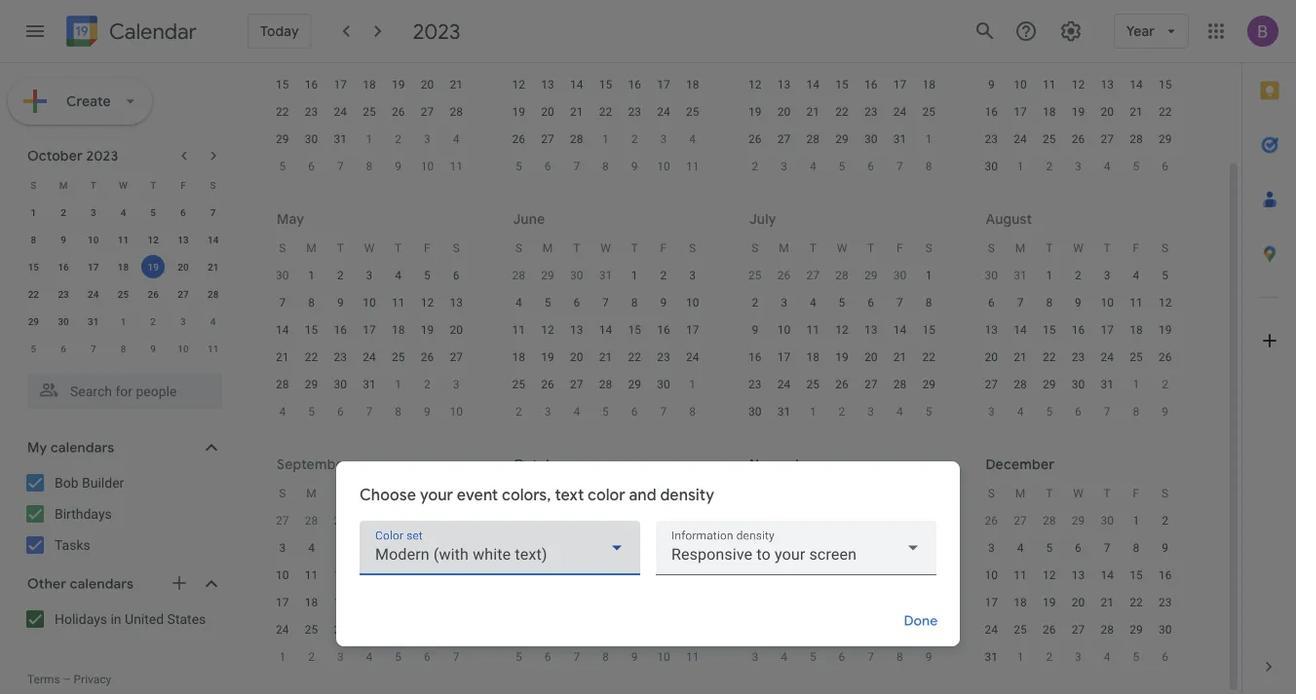 Task type: vqa. For each thing, say whether or not it's contained in the screenshot.


Task type: locate. For each thing, give the bounding box(es) containing it.
2
[[395, 133, 402, 146], [631, 133, 638, 146], [752, 160, 758, 173], [1046, 160, 1053, 173], [61, 207, 66, 218], [337, 269, 344, 283], [660, 269, 667, 283], [1075, 269, 1082, 283], [752, 296, 758, 310], [150, 316, 156, 327], [424, 378, 431, 392], [1162, 378, 1169, 392], [516, 405, 522, 419], [839, 405, 845, 419], [453, 515, 460, 528], [545, 515, 551, 528], [868, 515, 874, 528], [1162, 515, 1169, 528], [926, 624, 932, 637], [308, 651, 315, 665], [1046, 651, 1053, 665]]

0 horizontal spatial november 9 element
[[142, 337, 165, 361]]

3 right july 2 element
[[545, 405, 551, 419]]

october for october
[[513, 456, 569, 474]]

0 horizontal spatial november 7 element
[[82, 337, 105, 361]]

30 up april 6 element on the right top of page
[[864, 133, 878, 146]]

row containing 18
[[504, 344, 707, 371]]

f inside december 'grid'
[[1133, 487, 1140, 501]]

march 9 element
[[623, 155, 646, 178]]

17 element
[[329, 73, 352, 96], [652, 73, 675, 96], [888, 73, 912, 96], [1009, 100, 1032, 124], [82, 255, 105, 279], [358, 319, 381, 342], [681, 319, 704, 342], [1096, 319, 1119, 342], [772, 346, 796, 369], [565, 564, 588, 588], [888, 564, 912, 588], [271, 592, 294, 615], [980, 592, 1003, 615]]

13 element down the june 29 element
[[859, 319, 883, 342]]

27
[[421, 105, 434, 119], [541, 133, 554, 146], [778, 133, 791, 146], [1101, 133, 1114, 146], [807, 269, 820, 283], [178, 288, 189, 300], [450, 351, 463, 365], [570, 378, 583, 392], [864, 378, 878, 392], [985, 378, 998, 392], [276, 515, 289, 528], [1014, 515, 1027, 528], [1072, 624, 1085, 637]]

privacy link
[[74, 673, 111, 687]]

13 inside the may grid
[[450, 296, 463, 310]]

3
[[424, 133, 431, 146], [660, 133, 667, 146], [781, 160, 787, 173], [1075, 160, 1082, 173], [91, 207, 96, 218], [366, 269, 373, 283], [689, 269, 696, 283], [1104, 269, 1111, 283], [781, 296, 787, 310], [180, 316, 186, 327], [453, 378, 460, 392], [545, 405, 551, 419], [868, 405, 874, 419], [988, 405, 995, 419], [573, 515, 580, 528], [897, 515, 903, 528], [279, 542, 286, 556], [988, 542, 995, 556], [337, 651, 344, 665], [752, 651, 758, 665], [1075, 651, 1082, 665]]

1 vertical spatial calendars
[[70, 576, 134, 594]]

28 up 'october 5' element
[[392, 624, 405, 637]]

14 up april 4 element
[[807, 78, 820, 92]]

april 30 element
[[271, 264, 294, 288]]

1 horizontal spatial november 5 element
[[507, 646, 531, 670]]

26
[[392, 105, 405, 119], [512, 133, 525, 146], [749, 133, 762, 146], [1072, 133, 1085, 146], [778, 269, 791, 283], [148, 288, 159, 300], [421, 351, 434, 365], [1159, 351, 1172, 365], [541, 378, 554, 392], [835, 378, 849, 392], [985, 515, 998, 528], [334, 624, 347, 637], [1043, 624, 1056, 637]]

None field
[[360, 521, 640, 576], [656, 521, 937, 576], [360, 521, 640, 576], [656, 521, 937, 576]]

9 inside december 'grid'
[[1162, 542, 1169, 556]]

9
[[988, 78, 995, 92], [395, 160, 402, 173], [631, 160, 638, 173], [61, 234, 66, 246], [337, 296, 344, 310], [660, 296, 667, 310], [1075, 296, 1082, 310], [752, 324, 758, 337], [150, 343, 156, 355], [424, 405, 431, 419], [1162, 405, 1169, 419], [453, 542, 460, 556], [545, 542, 551, 556], [1162, 542, 1169, 556], [631, 651, 638, 665], [926, 651, 932, 665]]

w inside september grid
[[364, 487, 375, 501]]

march 10 element
[[652, 155, 675, 178]]

27 for august 27 element
[[276, 515, 289, 528]]

november 9 element for november 7 element related to the bottommost the november 6 element
[[623, 646, 646, 670]]

28 inside august grid
[[1014, 378, 1027, 392]]

in
[[111, 612, 121, 628]]

12 for 12 element below november 28 element
[[1043, 569, 1056, 583]]

row
[[268, 44, 471, 71], [504, 44, 707, 71], [741, 44, 943, 71], [977, 44, 1180, 71], [268, 71, 471, 98], [504, 71, 707, 98], [741, 71, 943, 98], [977, 71, 1180, 98], [268, 98, 471, 126], [504, 98, 707, 126], [741, 98, 943, 126], [977, 98, 1180, 126], [268, 126, 471, 153], [504, 126, 707, 153], [741, 126, 943, 153], [977, 126, 1180, 153], [268, 153, 471, 180], [504, 153, 707, 180], [741, 153, 943, 180], [977, 153, 1180, 180], [19, 172, 228, 199], [19, 199, 228, 226], [19, 226, 228, 253], [268, 235, 471, 262], [504, 235, 707, 262], [741, 235, 943, 262], [977, 235, 1180, 262], [19, 253, 228, 281], [268, 262, 471, 289], [504, 262, 707, 289], [741, 262, 943, 289], [977, 262, 1180, 289], [19, 281, 228, 308], [268, 289, 471, 317], [504, 289, 707, 317], [741, 289, 943, 317], [977, 289, 1180, 317], [19, 308, 228, 335], [268, 317, 471, 344], [504, 317, 707, 344], [741, 317, 943, 344], [977, 317, 1180, 344], [19, 335, 228, 363], [268, 344, 471, 371], [504, 344, 707, 371], [741, 344, 943, 371], [977, 344, 1180, 371], [268, 371, 471, 399], [504, 371, 707, 399], [741, 371, 943, 399], [977, 371, 1180, 399], [268, 399, 471, 426], [504, 399, 707, 426], [741, 399, 943, 426], [977, 399, 1180, 426], [268, 480, 471, 508], [504, 480, 707, 508], [977, 480, 1180, 508], [268, 508, 471, 535], [504, 508, 707, 535], [741, 508, 943, 535], [977, 508, 1180, 535], [268, 535, 471, 562], [504, 535, 707, 562], [741, 535, 943, 562], [977, 535, 1180, 562], [268, 562, 471, 590], [504, 562, 707, 590], [741, 562, 943, 590], [977, 562, 1180, 590], [268, 590, 471, 617], [741, 590, 943, 617], [977, 590, 1180, 617], [268, 617, 471, 644], [741, 617, 943, 644], [977, 617, 1180, 644], [268, 644, 471, 672], [504, 644, 707, 672], [741, 644, 943, 672], [977, 644, 1180, 672]]

t
[[90, 179, 96, 191], [150, 179, 156, 191], [337, 242, 344, 255], [395, 242, 402, 255], [573, 242, 580, 255], [631, 242, 638, 255], [810, 242, 817, 255], [868, 242, 875, 255], [1046, 242, 1053, 255], [1104, 242, 1111, 255], [337, 487, 344, 501], [395, 487, 402, 501], [573, 487, 580, 501], [631, 487, 638, 501], [1046, 487, 1053, 501], [1104, 487, 1111, 501]]

3 up march 10 element
[[660, 133, 667, 146]]

july 1 element
[[681, 373, 704, 397]]

your
[[420, 486, 453, 506]]

november 28 element
[[1038, 510, 1061, 533]]

25 element up september 1 element
[[1125, 346, 1148, 369]]

30 for "october 30" element
[[778, 515, 791, 528]]

1 horizontal spatial november 11 element
[[681, 646, 704, 670]]

14 inside july grid
[[893, 324, 907, 337]]

28 for '28' element above july 5 "element"
[[599, 378, 612, 392]]

cell
[[268, 44, 297, 71], [297, 44, 326, 71], [326, 44, 355, 71], [355, 44, 384, 71], [384, 44, 413, 71], [413, 44, 442, 71], [442, 44, 471, 71], [504, 44, 533, 71], [533, 44, 562, 71], [562, 44, 591, 71], [591, 44, 620, 71], [620, 44, 649, 71], [649, 44, 678, 71], [678, 44, 707, 71], [741, 44, 770, 71], [770, 44, 799, 71], [799, 44, 828, 71], [828, 44, 857, 71], [857, 44, 885, 71], [885, 44, 914, 71], [914, 44, 943, 71], [977, 44, 1006, 71], [1006, 44, 1035, 71], [1035, 44, 1064, 71], [1064, 44, 1093, 71], [1093, 44, 1122, 71], [1122, 44, 1151, 71], [1151, 44, 1180, 71], [885, 590, 914, 617], [914, 590, 943, 617]]

18 inside september grid
[[305, 596, 318, 610]]

–
[[63, 673, 71, 687]]

18
[[363, 78, 376, 92], [686, 78, 699, 92], [922, 78, 936, 92], [1043, 105, 1056, 119], [118, 261, 129, 273], [392, 324, 405, 337], [1130, 324, 1143, 337], [512, 351, 525, 365], [807, 351, 820, 365], [599, 569, 612, 583], [922, 569, 936, 583], [305, 596, 318, 610], [1014, 596, 1027, 610]]

0 vertical spatial november 6 element
[[52, 337, 75, 361]]

0 horizontal spatial 19 cell
[[138, 253, 168, 281]]

22
[[276, 105, 289, 119], [599, 105, 612, 119], [835, 105, 849, 119], [1159, 105, 1172, 119], [28, 288, 39, 300], [305, 351, 318, 365], [628, 351, 641, 365], [922, 351, 936, 365], [1043, 351, 1056, 365], [1130, 596, 1143, 610]]

m
[[59, 179, 68, 191], [306, 242, 317, 255], [543, 242, 553, 255], [779, 242, 789, 255], [1015, 242, 1026, 255], [306, 487, 317, 501], [543, 487, 553, 501], [1015, 487, 1026, 501]]

0 vertical spatial 19, today element
[[142, 255, 165, 279]]

21 element up january 4 element
[[1096, 592, 1119, 615]]

1 vertical spatial november 11 element
[[681, 646, 704, 670]]

28 up august 4 element
[[893, 378, 907, 392]]

october 7 element
[[445, 646, 468, 670]]

tab list
[[1243, 63, 1296, 640]]

10
[[1014, 78, 1027, 92], [421, 160, 434, 173], [657, 160, 670, 173], [88, 234, 99, 246], [363, 296, 376, 310], [686, 296, 699, 310], [1101, 296, 1114, 310], [778, 324, 791, 337], [178, 343, 189, 355], [450, 405, 463, 419], [276, 569, 289, 583], [985, 569, 998, 583], [657, 651, 670, 665]]

30 for april 30 element
[[276, 269, 289, 283]]

july
[[749, 211, 776, 228]]

march 6 element
[[536, 155, 559, 178]]

15 inside december 'grid'
[[1130, 569, 1143, 583]]

january 3 element
[[1067, 646, 1090, 670]]

3 right august 2 element
[[868, 405, 874, 419]]

1 vertical spatial 19, today element
[[623, 564, 646, 588]]

21 element
[[445, 73, 468, 96], [565, 100, 588, 124], [801, 100, 825, 124], [1125, 100, 1148, 124], [201, 255, 225, 279], [271, 346, 294, 369], [594, 346, 617, 369], [888, 346, 912, 369], [1009, 346, 1032, 369], [681, 564, 704, 588], [1096, 592, 1119, 615]]

12 up june 2 element
[[421, 296, 434, 310]]

other calendars button
[[4, 569, 242, 600]]

14 for 14 element below april 30 element
[[276, 324, 289, 337]]

0 horizontal spatial november 5 element
[[22, 337, 45, 361]]

31 right july 30 element
[[1014, 269, 1027, 283]]

f for may
[[424, 242, 431, 255]]

0 vertical spatial november 9 element
[[142, 337, 165, 361]]

14 for 14 element under the august 31 element
[[392, 569, 405, 583]]

m down february 6 "element"
[[306, 242, 317, 255]]

29 right 'june 28' element
[[864, 269, 878, 283]]

31
[[334, 133, 347, 146], [893, 133, 907, 146], [599, 269, 612, 283], [1014, 269, 1027, 283], [88, 316, 99, 327], [363, 378, 376, 392], [1101, 378, 1114, 392], [778, 405, 791, 419], [392, 515, 405, 528], [807, 515, 820, 528], [985, 651, 998, 665]]

1 vertical spatial 2023
[[86, 147, 118, 165]]

13 inside december 'grid'
[[1072, 569, 1085, 583]]

w for july
[[837, 242, 847, 255]]

26 inside august grid
[[1159, 351, 1172, 365]]

20 up january 3 element
[[1072, 596, 1085, 610]]

1 vertical spatial october
[[513, 456, 569, 474]]

december 3 element
[[743, 646, 767, 670]]

november 7 element
[[82, 337, 105, 361], [565, 646, 588, 670]]

december 5 element
[[801, 646, 825, 670]]

today
[[260, 22, 299, 40]]

12 element
[[507, 73, 531, 96], [743, 73, 767, 96], [1067, 73, 1090, 96], [142, 228, 165, 251], [416, 291, 439, 315], [1154, 291, 1177, 315], [536, 319, 559, 342], [830, 319, 854, 342], [623, 537, 646, 560], [329, 564, 352, 588], [743, 564, 767, 588], [1038, 564, 1061, 588]]

14 inside the may grid
[[276, 324, 289, 337]]

f for june
[[660, 242, 667, 255]]

20 up april 3 'element'
[[778, 105, 791, 119]]

october 30 element
[[772, 510, 796, 533]]

13
[[541, 78, 554, 92], [778, 78, 791, 92], [1101, 78, 1114, 92], [178, 234, 189, 246], [450, 296, 463, 310], [570, 324, 583, 337], [864, 324, 878, 337], [985, 324, 998, 337], [657, 542, 670, 556], [363, 569, 376, 583], [778, 569, 791, 583], [1072, 569, 1085, 583]]

october
[[27, 147, 83, 165], [513, 456, 569, 474]]

1 vertical spatial november 10 element
[[652, 646, 675, 670]]

14
[[570, 78, 583, 92], [807, 78, 820, 92], [1130, 78, 1143, 92], [208, 234, 219, 246], [276, 324, 289, 337], [599, 324, 612, 337], [893, 324, 907, 337], [1014, 324, 1027, 337], [686, 542, 699, 556], [392, 569, 405, 583], [807, 569, 820, 583], [1101, 569, 1114, 583]]

february 6 element
[[300, 155, 323, 178]]

calendars inside other calendars dropdown button
[[70, 576, 134, 594]]

6 inside "element"
[[839, 651, 845, 665]]

30 for 30 element over july 7 'element'
[[657, 378, 670, 392]]

28 for may 28 element
[[512, 269, 525, 283]]

27 for the november 27 element
[[1014, 515, 1027, 528]]

12 for 12 element under and
[[628, 542, 641, 556]]

30 for 'november 30' 'element'
[[1101, 515, 1114, 528]]

14 for 14 element underneath june 30 element on the top
[[893, 324, 907, 337]]

june 4 element
[[271, 401, 294, 424]]

17 inside june grid
[[686, 324, 699, 337]]

28 inside october 2023 grid
[[208, 288, 219, 300]]

0 horizontal spatial november 8 element
[[112, 337, 135, 361]]

1 down colors,
[[516, 515, 522, 528]]

14 for 14 element under may 31 element
[[599, 324, 612, 337]]

1 right may 31 element
[[631, 269, 638, 283]]

july 3 element
[[536, 401, 559, 424]]

september 6 element
[[1067, 401, 1090, 424]]

1 horizontal spatial november 8 element
[[594, 646, 617, 670]]

7 inside july grid
[[897, 296, 903, 310]]

27 for 27 element above 'august 3' element
[[864, 378, 878, 392]]

0 vertical spatial november 10 element
[[171, 337, 195, 361]]

october for october 2023
[[27, 147, 83, 165]]

18 inside december 'grid'
[[1014, 596, 1027, 610]]

24 inside september grid
[[276, 624, 289, 637]]

june
[[513, 211, 545, 228]]

june 10 element
[[445, 401, 468, 424]]

31 element
[[329, 128, 352, 151], [888, 128, 912, 151], [82, 310, 105, 333], [358, 373, 381, 397], [1096, 373, 1119, 397], [772, 401, 796, 424], [980, 646, 1003, 670]]

20 for the 20 element above november 3 element
[[178, 261, 189, 273]]

my
[[27, 440, 47, 457]]

0 horizontal spatial october
[[27, 147, 83, 165]]

21 inside august grid
[[1014, 351, 1027, 365]]

14 inside august grid
[[1014, 324, 1027, 337]]

today button
[[248, 14, 312, 49]]

18 up "june 1" element
[[392, 324, 405, 337]]

november 11 element for november 7 element related to the bottommost the november 6 element
[[681, 646, 704, 670]]

1 inside row
[[1017, 651, 1024, 665]]

4 inside 'element'
[[573, 405, 580, 419]]

1 vertical spatial november 8 element
[[594, 646, 617, 670]]

12 up may 3 element
[[1072, 78, 1085, 92]]

f for october
[[660, 487, 667, 501]]

1 vertical spatial november 7 element
[[565, 646, 588, 670]]

14 for 14 element under 'november 30' 'element'
[[1101, 569, 1114, 583]]

28 for '28' element over 'october 5' element
[[392, 624, 405, 637]]

28 for august 28 element
[[305, 515, 318, 528]]

31 element up june 7 element
[[358, 373, 381, 397]]

25 inside december 'grid'
[[1014, 624, 1027, 637]]

calendars for other calendars
[[70, 576, 134, 594]]

october 2023
[[27, 147, 118, 165]]

28 for 'june 28' element
[[835, 269, 849, 283]]

21 inside july grid
[[893, 351, 907, 365]]

28 for '28' element on top of february 4 element on the left top of page
[[450, 105, 463, 119]]

2 left april 3 'element'
[[752, 160, 758, 173]]

20 element up january 3 element
[[1067, 592, 1090, 615]]

18 inside august grid
[[1130, 324, 1143, 337]]

28 up february 4 element on the left top of page
[[450, 105, 463, 119]]

w
[[119, 179, 128, 191], [364, 242, 375, 255], [601, 242, 611, 255], [837, 242, 847, 255], [1073, 242, 1084, 255], [364, 487, 375, 501], [601, 487, 611, 501], [1073, 487, 1084, 501]]

10 element
[[1009, 73, 1032, 96], [82, 228, 105, 251], [358, 291, 381, 315], [681, 291, 704, 315], [1096, 291, 1119, 315], [772, 319, 796, 342], [565, 537, 588, 560], [888, 537, 912, 560], [271, 564, 294, 588], [980, 564, 1003, 588]]

july 5 element
[[594, 401, 617, 424]]

23 inside july grid
[[749, 378, 762, 392]]

1 vertical spatial november 5 element
[[507, 646, 531, 670]]

my calendars list
[[4, 468, 242, 561]]

25 element up november 1 element
[[112, 283, 135, 306]]

builder
[[82, 475, 124, 491]]

14 element down 'november 30' 'element'
[[1096, 564, 1119, 588]]

28 up july 5 "element"
[[599, 378, 612, 392]]

12 for 12 element above 'november 2' element
[[148, 234, 159, 246]]

18 element
[[358, 73, 381, 96], [681, 73, 704, 96], [917, 73, 941, 96], [1038, 100, 1061, 124], [112, 255, 135, 279], [387, 319, 410, 342], [1125, 319, 1148, 342], [507, 346, 531, 369], [801, 346, 825, 369], [594, 564, 617, 588], [917, 564, 941, 588], [300, 592, 323, 615], [1009, 592, 1032, 615]]

calendar
[[109, 18, 197, 45]]

29 up january 5 element
[[1130, 624, 1143, 637]]

14 inside october 'grid'
[[686, 542, 699, 556]]

28 for november 28 element
[[1043, 515, 1056, 528]]

3 right may 2 element
[[1075, 160, 1082, 173]]

19 inside october 'grid'
[[628, 569, 641, 583]]

14 for 14 element on top of april 4 element
[[807, 78, 820, 92]]

row containing 14
[[268, 317, 471, 344]]

row containing 7
[[268, 289, 471, 317]]

16
[[305, 78, 318, 92], [628, 78, 641, 92], [864, 78, 878, 92], [985, 105, 998, 119], [58, 261, 69, 273], [334, 324, 347, 337], [657, 324, 670, 337], [1072, 324, 1085, 337], [749, 351, 762, 365], [450, 569, 463, 583], [541, 569, 554, 583], [864, 569, 878, 583], [1159, 569, 1172, 583]]

3 down august 27 element
[[279, 542, 286, 556]]

28 for '28' element over september 4 element on the bottom of page
[[1014, 378, 1027, 392]]

12 inside december 'grid'
[[1043, 569, 1056, 583]]

1 right "october 31" element
[[839, 515, 845, 528]]

20 element up july 4 'element'
[[565, 346, 588, 369]]

17 inside september grid
[[276, 596, 289, 610]]

m inside june grid
[[543, 242, 553, 255]]

27 element up september 3 element
[[980, 373, 1003, 397]]

june grid
[[504, 235, 707, 426]]

s
[[31, 179, 36, 191], [210, 179, 216, 191], [279, 242, 286, 255], [453, 242, 460, 255], [515, 242, 522, 255], [689, 242, 696, 255], [752, 242, 759, 255], [925, 242, 932, 255], [988, 242, 995, 255], [1162, 242, 1169, 255], [279, 487, 286, 501], [453, 487, 460, 501], [515, 487, 522, 501], [689, 487, 696, 501], [988, 487, 995, 501], [1162, 487, 1169, 501]]

24 inside july grid
[[778, 378, 791, 392]]

21 inside december 'grid'
[[1101, 596, 1114, 610]]

27 for 27 element above june 3 element
[[450, 351, 463, 365]]

20 up june 3 element
[[450, 324, 463, 337]]

14 for 14 element below density on the bottom
[[686, 542, 699, 556]]

29 element
[[271, 128, 294, 151], [830, 128, 854, 151], [1154, 128, 1177, 151], [22, 310, 45, 333], [300, 373, 323, 397], [623, 373, 646, 397], [917, 373, 941, 397], [1038, 373, 1061, 397], [416, 619, 439, 642], [1125, 619, 1148, 642]]

19 up 'november 2' element
[[148, 261, 159, 273]]

1 horizontal spatial november 9 element
[[623, 646, 646, 670]]

12 inside july grid
[[835, 324, 849, 337]]

31 up february 7 element
[[334, 133, 347, 146]]

11 up "june 1" element
[[392, 296, 405, 310]]

12 up 'april 2' element
[[749, 78, 762, 92]]

17 inside october 'grid'
[[570, 569, 583, 583]]

11 element up may 2 element
[[1038, 73, 1061, 96]]

14 inside september grid
[[392, 569, 405, 583]]

29 right august 28 element
[[334, 515, 347, 528]]

0 horizontal spatial 19, today element
[[142, 255, 165, 279]]

14 element down density on the bottom
[[681, 537, 704, 560]]

november 30 element
[[1096, 510, 1119, 533]]

november 11 element down november 4 element
[[201, 337, 225, 361]]

14 for 14 element on the left of may at the left
[[208, 234, 219, 246]]

20 inside june grid
[[570, 351, 583, 365]]

12 inside august grid
[[1159, 296, 1172, 310]]

20 inside the may grid
[[450, 324, 463, 337]]

27 for 27 element above may 4 element
[[1101, 133, 1114, 146]]

30 element left november 1 element
[[52, 310, 75, 333]]

august 3 element
[[859, 401, 883, 424]]

25 up march 4 element
[[686, 105, 699, 119]]

19 cell for 9
[[620, 562, 649, 590]]

30 for 30 element left of november 1 element
[[58, 316, 69, 327]]

26 inside september grid
[[334, 624, 347, 637]]

14 for 14 element under "october 31" element
[[807, 569, 820, 583]]

0 vertical spatial 2023
[[413, 18, 461, 45]]

2 right april 30 element
[[337, 269, 344, 283]]

11 down the november 27 element
[[1014, 569, 1027, 583]]

may 2 element
[[1038, 155, 1061, 178]]

27 up march 6 element
[[541, 133, 554, 146]]

april 4 element
[[801, 155, 825, 178]]

1 horizontal spatial 19 cell
[[620, 562, 649, 590]]

july 30 element
[[980, 264, 1003, 288]]

26 element up "january 2" element
[[1038, 619, 1061, 642]]

28 for '28' element on top of august 4 element
[[893, 378, 907, 392]]

calendars for my calendars
[[51, 440, 114, 457]]

may 4 element
[[1096, 155, 1119, 178]]

november 8 element
[[112, 337, 135, 361], [594, 646, 617, 670]]

24 element
[[329, 100, 352, 124], [652, 100, 675, 124], [888, 100, 912, 124], [1009, 128, 1032, 151], [82, 283, 105, 306], [358, 346, 381, 369], [681, 346, 704, 369], [1096, 346, 1119, 369], [772, 373, 796, 397], [271, 619, 294, 642], [980, 619, 1003, 642]]

december 4 element
[[772, 646, 796, 670]]

2023
[[413, 18, 461, 45], [86, 147, 118, 165]]

row group
[[268, 17, 471, 180], [504, 17, 707, 180], [741, 17, 943, 180], [977, 17, 1180, 180], [19, 199, 228, 363], [268, 262, 471, 426], [504, 262, 707, 426], [741, 262, 943, 426], [977, 262, 1180, 426], [268, 508, 471, 672], [504, 508, 707, 672], [741, 508, 943, 672], [977, 508, 1180, 672]]

row group containing 28
[[504, 262, 707, 426]]

29 element up august 5 element
[[917, 373, 941, 397]]

24 inside december 'grid'
[[985, 624, 998, 637]]

august 4 element
[[888, 401, 912, 424]]

0 vertical spatial october
[[27, 147, 83, 165]]

16 inside december 'grid'
[[1159, 569, 1172, 583]]

m up the november 27 element
[[1015, 487, 1026, 501]]

6 inside july grid
[[868, 296, 874, 310]]

16 inside october 'grid'
[[541, 569, 554, 583]]

0 vertical spatial november 11 element
[[201, 337, 225, 361]]

14 element down june 30 element on the top
[[888, 319, 912, 342]]

23 inside august grid
[[1072, 351, 1085, 365]]

5
[[279, 160, 286, 173], [516, 160, 522, 173], [839, 160, 845, 173], [1133, 160, 1140, 173], [150, 207, 156, 218], [424, 269, 431, 283], [1162, 269, 1169, 283], [545, 296, 551, 310], [839, 296, 845, 310], [31, 343, 36, 355], [308, 405, 315, 419], [602, 405, 609, 419], [926, 405, 932, 419], [1046, 405, 1053, 419], [631, 515, 638, 528], [337, 542, 344, 556], [752, 542, 758, 556], [1046, 542, 1053, 556], [395, 651, 402, 665], [516, 651, 522, 665], [810, 651, 816, 665], [1133, 651, 1140, 665]]

m inside july grid
[[779, 242, 789, 255]]

privacy
[[74, 673, 111, 687]]

18 element up july 2 element
[[507, 346, 531, 369]]

other calendars
[[27, 576, 134, 594]]

26 up march 5 element at the top left of page
[[512, 133, 525, 146]]

1 vertical spatial november 9 element
[[623, 646, 646, 670]]

11 element
[[1038, 73, 1061, 96], [112, 228, 135, 251], [387, 291, 410, 315], [1125, 291, 1148, 315], [507, 319, 531, 342], [801, 319, 825, 342], [594, 537, 617, 560], [917, 537, 941, 560], [300, 564, 323, 588], [1009, 564, 1032, 588]]

19 element up september 2 element
[[1154, 319, 1177, 342]]

0 vertical spatial calendars
[[51, 440, 114, 457]]

9 inside july grid
[[752, 324, 758, 337]]

25
[[363, 105, 376, 119], [686, 105, 699, 119], [922, 105, 936, 119], [1043, 133, 1056, 146], [749, 269, 762, 283], [118, 288, 129, 300], [392, 351, 405, 365], [1130, 351, 1143, 365], [512, 378, 525, 392], [807, 378, 820, 392], [305, 624, 318, 637], [1014, 624, 1027, 637]]

june 3 element
[[445, 373, 468, 397]]

1
[[366, 133, 373, 146], [602, 133, 609, 146], [926, 133, 932, 146], [1017, 160, 1024, 173], [31, 207, 36, 218], [308, 269, 315, 283], [631, 269, 638, 283], [926, 269, 932, 283], [1046, 269, 1053, 283], [121, 316, 126, 327], [395, 378, 402, 392], [689, 378, 696, 392], [1133, 378, 1140, 392], [810, 405, 816, 419], [424, 515, 431, 528], [516, 515, 522, 528], [839, 515, 845, 528], [1133, 515, 1140, 528], [897, 624, 903, 637], [279, 651, 286, 665], [1017, 651, 1024, 665]]

12 for 12 element below 'may 29' element
[[541, 324, 554, 337]]

11 inside august grid
[[1130, 296, 1143, 310]]

24
[[334, 105, 347, 119], [657, 105, 670, 119], [893, 105, 907, 119], [1014, 133, 1027, 146], [88, 288, 99, 300], [363, 351, 376, 365], [686, 351, 699, 365], [1101, 351, 1114, 365], [778, 378, 791, 392], [276, 624, 289, 637], [985, 624, 998, 637]]

f inside june grid
[[660, 242, 667, 255]]

f inside august grid
[[1133, 242, 1140, 255]]

19 inside june grid
[[541, 351, 554, 365]]

12 up march 5 element at the top left of page
[[512, 78, 525, 92]]

12 inside october 2023 grid
[[148, 234, 159, 246]]

december
[[986, 456, 1055, 474]]

november 5 element for the leftmost the november 6 element
[[22, 337, 45, 361]]

12
[[512, 78, 525, 92], [749, 78, 762, 92], [1072, 78, 1085, 92], [148, 234, 159, 246], [421, 296, 434, 310], [1159, 296, 1172, 310], [541, 324, 554, 337], [835, 324, 849, 337], [628, 542, 641, 556], [334, 569, 347, 583], [749, 569, 762, 583], [1043, 569, 1056, 583]]

29 left "october 30" element
[[749, 515, 762, 528]]

19 inside october 2023 grid
[[148, 261, 159, 273]]

0 horizontal spatial 2023
[[86, 147, 118, 165]]

2 inside october 'grid'
[[545, 515, 551, 528]]

13 up november 3 element
[[178, 234, 189, 246]]

june 29 element
[[859, 264, 883, 288]]

13 down november 29 'element' in the right of the page
[[1072, 569, 1085, 583]]

18 element up march 4 element
[[681, 73, 704, 96]]

1 horizontal spatial october
[[513, 456, 569, 474]]

m inside 'grid'
[[1015, 487, 1026, 501]]

12 down 'june 28' element
[[835, 324, 849, 337]]

f
[[180, 179, 186, 191], [424, 242, 431, 255], [660, 242, 667, 255], [897, 242, 903, 255], [1133, 242, 1140, 255], [424, 487, 431, 501], [660, 487, 667, 501], [1133, 487, 1140, 501]]

29 up june 5 element at the bottom of the page
[[305, 378, 318, 392]]

31 inside september grid
[[392, 515, 405, 528]]

1 vertical spatial november 6 element
[[536, 646, 559, 670]]

january 4 element
[[1096, 646, 1119, 670]]

2 right august 1 "element"
[[839, 405, 845, 419]]

30 for 30 element to the left of august 1 "element"
[[749, 405, 762, 419]]

choose
[[360, 486, 416, 506]]

february 11 element
[[445, 155, 468, 178]]

30 up february 6 "element"
[[305, 133, 318, 146]]

november 7 element for the bottommost the november 6 element
[[565, 646, 588, 670]]

15
[[276, 78, 289, 92], [599, 78, 612, 92], [835, 78, 849, 92], [1159, 78, 1172, 92], [28, 261, 39, 273], [305, 324, 318, 337], [628, 324, 641, 337], [922, 324, 936, 337], [1043, 324, 1056, 337], [421, 569, 434, 583], [512, 569, 525, 583], [835, 569, 849, 583], [1130, 569, 1143, 583]]

18 up november 1 element
[[118, 261, 129, 273]]

february 1 element
[[358, 128, 381, 151]]

june 28 element
[[830, 264, 854, 288]]

0 vertical spatial november 5 element
[[22, 337, 45, 361]]

0 vertical spatial 19 cell
[[138, 253, 168, 281]]

february 10 element
[[416, 155, 439, 178]]

calendars inside my calendars "dropdown button"
[[51, 440, 114, 457]]

None search field
[[0, 366, 242, 409]]

31 element up april 7 element
[[888, 128, 912, 151]]

30 inside 'element'
[[1101, 515, 1114, 528]]

18 element up done button
[[917, 564, 941, 588]]

21 up september 4 element on the bottom of page
[[1014, 351, 1027, 365]]

text
[[555, 486, 584, 506]]

30 for may 30 element on the left of the page
[[570, 269, 583, 283]]

1 horizontal spatial november 6 element
[[536, 646, 559, 670]]

19 inside august grid
[[1159, 324, 1172, 337]]

30 up july 7 'element'
[[657, 378, 670, 392]]

23 inside grid
[[58, 288, 69, 300]]

19, today element inside october 'grid'
[[623, 564, 646, 588]]

19 up september 2 element
[[1159, 324, 1172, 337]]

21 inside october 'grid'
[[686, 569, 699, 583]]

27 element up january 3 element
[[1067, 619, 1090, 642]]

1 horizontal spatial 19, today element
[[623, 564, 646, 588]]

3 down text in the left bottom of the page
[[573, 515, 580, 528]]

w inside october 'grid'
[[601, 487, 611, 501]]

0 vertical spatial november 8 element
[[112, 337, 135, 361]]

21 element up september 4 element on the bottom of page
[[1009, 346, 1032, 369]]

26 element
[[387, 100, 410, 124], [507, 128, 531, 151], [743, 128, 767, 151], [1067, 128, 1090, 151], [142, 283, 165, 306], [416, 346, 439, 369], [1154, 346, 1177, 369], [536, 373, 559, 397], [830, 373, 854, 397], [329, 619, 352, 642], [1038, 619, 1061, 642]]

28 element up november 4 element
[[201, 283, 225, 306]]

choose your event colors, text color and density
[[360, 486, 715, 506]]

march 2 element
[[623, 128, 646, 151]]

19 up "january 2" element
[[1043, 596, 1056, 610]]

20 element
[[416, 73, 439, 96], [536, 100, 559, 124], [772, 100, 796, 124], [1096, 100, 1119, 124], [171, 255, 195, 279], [445, 319, 468, 342], [565, 346, 588, 369], [859, 346, 883, 369], [980, 346, 1003, 369], [652, 564, 675, 588], [1067, 592, 1090, 615]]

19 element
[[387, 73, 410, 96], [507, 100, 531, 124], [743, 100, 767, 124], [1067, 100, 1090, 124], [416, 319, 439, 342], [1154, 319, 1177, 342], [536, 346, 559, 369], [830, 346, 854, 369], [329, 592, 352, 615], [1038, 592, 1061, 615]]

september 3 element
[[980, 401, 1003, 424]]

f for december
[[1133, 487, 1140, 501]]

main drawer image
[[23, 19, 47, 43]]

april 2 element
[[743, 155, 767, 178]]

4
[[453, 133, 460, 146], [689, 133, 696, 146], [810, 160, 816, 173], [1104, 160, 1111, 173], [121, 207, 126, 218], [395, 269, 402, 283], [1133, 269, 1140, 283], [516, 296, 522, 310], [810, 296, 816, 310], [210, 316, 216, 327], [279, 405, 286, 419], [573, 405, 580, 419], [897, 405, 903, 419], [1017, 405, 1024, 419], [602, 515, 609, 528], [926, 515, 932, 528], [308, 542, 315, 556], [1017, 542, 1024, 556], [366, 651, 373, 665], [781, 651, 787, 665], [1104, 651, 1111, 665]]

1 vertical spatial 19 cell
[[620, 562, 649, 590]]

27 inside august grid
[[985, 378, 998, 392]]

0 vertical spatial november 7 element
[[82, 337, 105, 361]]

9 inside september grid
[[453, 542, 460, 556]]

birthdays
[[55, 506, 112, 522]]

30 right october 29 element
[[778, 515, 791, 528]]

0 horizontal spatial november 10 element
[[171, 337, 195, 361]]

18 inside the may grid
[[392, 324, 405, 337]]

30 element up february 6 "element"
[[300, 128, 323, 151]]

19
[[392, 78, 405, 92], [512, 105, 525, 119], [749, 105, 762, 119], [1072, 105, 1085, 119], [148, 261, 159, 273], [421, 324, 434, 337], [1159, 324, 1172, 337], [541, 351, 554, 365], [835, 351, 849, 365], [628, 569, 641, 583], [334, 596, 347, 610], [1043, 596, 1056, 610]]

row containing 11
[[504, 317, 707, 344]]

20 for the 20 element on top of september 3 element
[[985, 351, 998, 365]]

m for may
[[306, 242, 317, 255]]

27 for 27 element on top of april 3 'element'
[[778, 133, 791, 146]]

20 element up 'august 3' element
[[859, 346, 883, 369]]

20
[[421, 78, 434, 92], [541, 105, 554, 119], [778, 105, 791, 119], [1101, 105, 1114, 119], [178, 261, 189, 273], [450, 324, 463, 337], [570, 351, 583, 365], [864, 351, 878, 365], [985, 351, 998, 365], [657, 569, 670, 583], [1072, 596, 1085, 610]]

1 horizontal spatial november 7 element
[[565, 646, 588, 670]]

27 for 27 element on top of november 3 element
[[178, 288, 189, 300]]

2 right 'january 1' element
[[1046, 651, 1053, 665]]

july 31 element
[[1009, 264, 1032, 288]]

14 for 14 element above march 7 element
[[570, 78, 583, 92]]

12 for 12 element below august 29 element
[[334, 569, 347, 583]]

19, today element down and
[[623, 564, 646, 588]]

1 horizontal spatial november 10 element
[[652, 646, 675, 670]]

20 for the 20 element on top of january 3 element
[[1072, 596, 1085, 610]]

may
[[277, 211, 304, 228]]

1 left august 2 element
[[810, 405, 816, 419]]

26 inside june grid
[[541, 378, 554, 392]]

17 inside july grid
[[778, 351, 791, 365]]

april 8 element
[[917, 155, 941, 178]]

28
[[450, 105, 463, 119], [570, 133, 583, 146], [807, 133, 820, 146], [1130, 133, 1143, 146], [512, 269, 525, 283], [835, 269, 849, 283], [208, 288, 219, 300], [276, 378, 289, 392], [599, 378, 612, 392], [893, 378, 907, 392], [1014, 378, 1027, 392], [305, 515, 318, 528], [1043, 515, 1056, 528], [392, 624, 405, 637], [1101, 624, 1114, 637]]

2 right "october 31" element
[[868, 515, 874, 528]]

27 up june 3 element
[[450, 351, 463, 365]]

19 inside july grid
[[835, 351, 849, 365]]

20 for the 20 element over 'august 3' element
[[864, 351, 878, 365]]

0 horizontal spatial november 11 element
[[201, 337, 225, 361]]

8 inside september grid
[[424, 542, 431, 556]]

17
[[334, 78, 347, 92], [657, 78, 670, 92], [893, 78, 907, 92], [1014, 105, 1027, 119], [88, 261, 99, 273], [363, 324, 376, 337], [686, 324, 699, 337], [1101, 324, 1114, 337], [778, 351, 791, 365], [570, 569, 583, 583], [893, 569, 907, 583], [276, 596, 289, 610], [985, 596, 998, 610]]

30 inside october 2023 grid
[[58, 316, 69, 327]]

25 up april 1 element
[[922, 105, 936, 119]]

8
[[366, 160, 373, 173], [602, 160, 609, 173], [926, 160, 932, 173], [31, 234, 36, 246], [308, 296, 315, 310], [631, 296, 638, 310], [926, 296, 932, 310], [1046, 296, 1053, 310], [121, 343, 126, 355], [395, 405, 402, 419], [689, 405, 696, 419], [1133, 405, 1140, 419], [424, 542, 431, 556], [516, 542, 522, 556], [839, 542, 845, 556], [1133, 542, 1140, 556], [602, 651, 609, 665], [897, 651, 903, 665]]

3 right april 30 element
[[366, 269, 373, 283]]

11
[[1043, 78, 1056, 92], [450, 160, 463, 173], [686, 160, 699, 173], [118, 234, 129, 246], [392, 296, 405, 310], [1130, 296, 1143, 310], [512, 324, 525, 337], [807, 324, 820, 337], [208, 343, 219, 355], [599, 542, 612, 556], [305, 569, 318, 583], [1014, 569, 1027, 583], [686, 651, 699, 665]]

november 10 element inside october 2023 grid
[[171, 337, 195, 361]]

august 2 element
[[830, 401, 854, 424]]

may 3 element
[[1067, 155, 1090, 178]]

calendars
[[51, 440, 114, 457], [70, 576, 134, 594]]

8 inside "element"
[[366, 160, 373, 173]]

29 element up january 5 element
[[1125, 619, 1148, 642]]

6
[[308, 160, 315, 173], [545, 160, 551, 173], [868, 160, 874, 173], [1162, 160, 1169, 173], [180, 207, 186, 218], [453, 269, 460, 283], [573, 296, 580, 310], [868, 296, 874, 310], [988, 296, 995, 310], [61, 343, 66, 355], [337, 405, 344, 419], [631, 405, 638, 419], [1075, 405, 1082, 419], [660, 515, 667, 528], [366, 542, 373, 556], [781, 542, 787, 556], [1075, 542, 1082, 556], [424, 651, 431, 665], [545, 651, 551, 665], [839, 651, 845, 665], [1162, 651, 1169, 665]]

7
[[337, 160, 344, 173], [573, 160, 580, 173], [897, 160, 903, 173], [210, 207, 216, 218], [279, 296, 286, 310], [602, 296, 609, 310], [897, 296, 903, 310], [1017, 296, 1024, 310], [91, 343, 96, 355], [366, 405, 373, 419], [660, 405, 667, 419], [1104, 405, 1111, 419], [689, 515, 696, 528], [395, 542, 402, 556], [810, 542, 816, 556], [1104, 542, 1111, 556], [453, 651, 460, 665], [573, 651, 580, 665], [868, 651, 874, 665]]

13 inside october 'grid'
[[657, 542, 670, 556]]

october 31 element
[[801, 510, 825, 533]]

29
[[276, 133, 289, 146], [835, 133, 849, 146], [1159, 133, 1172, 146], [541, 269, 554, 283], [864, 269, 878, 283], [28, 316, 39, 327], [305, 378, 318, 392], [628, 378, 641, 392], [922, 378, 936, 392], [1043, 378, 1056, 392], [334, 515, 347, 528], [749, 515, 762, 528], [1072, 515, 1085, 528], [1130, 624, 1143, 637]]

m inside october 'grid'
[[543, 487, 553, 501]]

12 for 12 element above september 2 element
[[1159, 296, 1172, 310]]

21 inside the may grid
[[276, 351, 289, 365]]

29 element up september 5 element
[[1038, 373, 1061, 397]]

march 1 element
[[594, 128, 617, 151]]

27 for june 27 element
[[807, 269, 820, 283]]

march 11 element
[[681, 155, 704, 178]]

23
[[305, 105, 318, 119], [628, 105, 641, 119], [864, 105, 878, 119], [985, 133, 998, 146], [58, 288, 69, 300], [334, 351, 347, 365], [657, 351, 670, 365], [1072, 351, 1085, 365], [749, 378, 762, 392], [1159, 596, 1172, 610]]

22 element
[[271, 100, 294, 124], [594, 100, 617, 124], [830, 100, 854, 124], [1154, 100, 1177, 124], [22, 283, 45, 306], [300, 346, 323, 369], [623, 346, 646, 369], [917, 346, 941, 369], [1038, 346, 1061, 369], [1125, 592, 1148, 615]]

30
[[305, 133, 318, 146], [864, 133, 878, 146], [985, 160, 998, 173], [276, 269, 289, 283], [570, 269, 583, 283], [893, 269, 907, 283], [985, 269, 998, 283], [58, 316, 69, 327], [334, 378, 347, 392], [657, 378, 670, 392], [1072, 378, 1085, 392], [749, 405, 762, 419], [363, 515, 376, 528], [778, 515, 791, 528], [1101, 515, 1114, 528], [1159, 624, 1172, 637]]

15 inside october 2023 grid
[[28, 261, 39, 273]]

12 inside october 'grid'
[[628, 542, 641, 556]]

row group containing 26
[[977, 508, 1180, 672]]

1 up the june 8 element
[[395, 378, 402, 392]]

november 9 element
[[142, 337, 165, 361], [623, 646, 646, 670]]

4 inside october 'grid'
[[602, 515, 609, 528]]

16 element
[[300, 73, 323, 96], [623, 73, 646, 96], [859, 73, 883, 96], [980, 100, 1003, 124], [52, 255, 75, 279], [329, 319, 352, 342], [652, 319, 675, 342], [1067, 319, 1090, 342], [743, 346, 767, 369], [445, 564, 468, 588], [536, 564, 559, 588], [859, 564, 883, 588], [1154, 564, 1177, 588]]

21
[[450, 78, 463, 92], [570, 105, 583, 119], [807, 105, 820, 119], [1130, 105, 1143, 119], [208, 261, 219, 273], [276, 351, 289, 365], [599, 351, 612, 365], [893, 351, 907, 365], [1014, 351, 1027, 365], [686, 569, 699, 583], [1101, 596, 1114, 610]]

27 for 27 element over july 4 'element'
[[570, 378, 583, 392]]

other
[[27, 576, 66, 594]]

25 up august 1 "element"
[[807, 378, 820, 392]]

september 7 element
[[1096, 401, 1119, 424]]

november 5 element
[[22, 337, 45, 361], [507, 646, 531, 670]]

august 5 element
[[917, 401, 941, 424]]

30 for the august 30 element
[[363, 515, 376, 528]]

11 inside september grid
[[305, 569, 318, 583]]



Task type: describe. For each thing, give the bounding box(es) containing it.
30 element left august 1 "element"
[[743, 401, 767, 424]]

june 6 element
[[329, 401, 352, 424]]

november 4 element
[[201, 310, 225, 333]]

30 for 30 element over june 6 element
[[334, 378, 347, 392]]

september 4 element
[[1009, 401, 1032, 424]]

11 element up september 1 element
[[1125, 291, 1148, 315]]

terms link
[[27, 673, 60, 687]]

october 2023 grid
[[19, 172, 228, 363]]

30 for 30 element left of may 1 element
[[985, 160, 998, 173]]

19, today element for 26
[[142, 255, 165, 279]]

1 up march 8 element
[[602, 133, 609, 146]]

31 right "october 30" element
[[807, 515, 820, 528]]

26 element up may 3 element
[[1067, 128, 1090, 151]]

29 element up june 5 element at the bottom of the page
[[300, 373, 323, 397]]

4 inside "element"
[[781, 651, 787, 665]]

13 inside august grid
[[985, 324, 998, 337]]

18 element down 'color'
[[594, 564, 617, 588]]

17 element inside october 'grid'
[[565, 564, 588, 588]]

26 element up february 2 element at the top
[[387, 100, 410, 124]]

row group containing 9
[[977, 17, 1180, 180]]

29 element left november 1 element
[[22, 310, 45, 333]]

row group containing 15
[[268, 17, 471, 180]]

29 element up october 6 element
[[416, 619, 439, 642]]

23 inside the may grid
[[334, 351, 347, 365]]

16 inside august grid
[[1072, 324, 1085, 337]]

february 2 element
[[387, 128, 410, 151]]

m for august
[[1015, 242, 1026, 255]]

19 inside december 'grid'
[[1043, 596, 1056, 610]]

10 inside june grid
[[686, 296, 699, 310]]

29 up 'april 5' element
[[835, 133, 849, 146]]

29 inside 'element'
[[1072, 515, 1085, 528]]

26 up august 2 element
[[835, 378, 849, 392]]

13 inside july grid
[[864, 324, 878, 337]]

color
[[588, 486, 625, 506]]

20 for the 20 element above march 6 element
[[541, 105, 554, 119]]

1 up april 8 element
[[926, 133, 932, 146]]

18 inside july grid
[[807, 351, 820, 365]]

28 for '28' element over june 4 element
[[276, 378, 289, 392]]

28 element up april 4 element
[[801, 128, 825, 151]]

18 element up october 2 "element"
[[300, 592, 323, 615]]

18 up april 1 element
[[922, 78, 936, 92]]

december grid
[[977, 480, 1180, 672]]

event
[[457, 486, 498, 506]]

26 element up august 2 element
[[830, 373, 854, 397]]

28 for '28' element on top of march 7 element
[[570, 133, 583, 146]]

27 element up march 6 element
[[536, 128, 559, 151]]

april 5 element
[[830, 155, 854, 178]]

23 inside june grid
[[657, 351, 670, 365]]

18 element up september 1 element
[[1125, 319, 1148, 342]]

terms – privacy
[[27, 673, 111, 687]]

27 for 27 element above march 6 element
[[541, 133, 554, 146]]

september 2 element
[[1154, 373, 1177, 397]]

18 element up 'january 1' element
[[1009, 592, 1032, 615]]

15 inside the may grid
[[305, 324, 318, 337]]

tasks
[[55, 538, 90, 554]]

3 up june 10 element
[[453, 378, 460, 392]]

25 up february 1 element
[[363, 105, 376, 119]]

28 for '28' element over january 4 element
[[1101, 624, 1114, 637]]

18 up february 1 element
[[363, 78, 376, 92]]

19 element up july 3 element
[[536, 346, 559, 369]]

august 28 element
[[300, 510, 323, 533]]

november 1 element
[[112, 310, 135, 333]]

26 left the november 27 element
[[985, 515, 998, 528]]

24 inside june grid
[[686, 351, 699, 365]]

26 element up october 3 "element"
[[329, 619, 352, 642]]

june 9 element
[[416, 401, 439, 424]]

february 5 element
[[271, 155, 294, 178]]

w inside october 2023 grid
[[119, 179, 128, 191]]

july 2 element
[[507, 401, 531, 424]]

26 inside october 2023 grid
[[148, 288, 159, 300]]

w for december
[[1073, 487, 1084, 501]]

density
[[660, 486, 715, 506]]

june 8 element
[[387, 401, 410, 424]]

june 26 element
[[772, 264, 796, 288]]

17 inside august grid
[[1101, 324, 1114, 337]]

december 2 element
[[917, 619, 941, 642]]

31 element up february 7 element
[[329, 128, 352, 151]]

may 1 element
[[1009, 155, 1032, 178]]

terms
[[27, 673, 60, 687]]

row containing 20
[[977, 344, 1180, 371]]

bob
[[55, 475, 79, 491]]

21 element up march 7 element
[[565, 100, 588, 124]]

31 up april 7 element
[[893, 133, 907, 146]]

calendar heading
[[105, 18, 197, 45]]

november 8 element for november 7 element associated with the leftmost the november 6 element
[[112, 337, 135, 361]]

29 element up july 6 element
[[623, 373, 646, 397]]

1 inside october 'grid'
[[516, 515, 522, 528]]

18 inside june grid
[[512, 351, 525, 365]]

22 inside june grid
[[628, 351, 641, 365]]

11 element down june 27 element
[[801, 319, 825, 342]]

19 element up may 3 element
[[1067, 100, 1090, 124]]

f inside october 2023 grid
[[180, 179, 186, 191]]

26 up 'april 2' element
[[749, 133, 762, 146]]

march 5 element
[[507, 155, 531, 178]]

6 inside "element"
[[308, 160, 315, 173]]

19 element up october 3 "element"
[[329, 592, 352, 615]]

october 5 element
[[387, 646, 410, 670]]

21 element up april 4 element
[[801, 100, 825, 124]]

june 27 element
[[801, 264, 825, 288]]

31 inside june grid
[[599, 269, 612, 283]]

17 inside the may grid
[[363, 324, 376, 337]]

29 element up the may 6 element on the right of the page
[[1154, 128, 1177, 151]]

16 inside june grid
[[657, 324, 670, 337]]

june 2 element
[[416, 373, 439, 397]]

december 7 element
[[859, 646, 883, 670]]

1 up the february 8 "element"
[[366, 133, 373, 146]]

28 element up september 4 element on the bottom of page
[[1009, 373, 1032, 397]]

row group containing 29
[[741, 508, 943, 672]]

28 element up july 5 "element"
[[594, 373, 617, 397]]

july 4 element
[[565, 401, 588, 424]]

19 cell for 26
[[138, 253, 168, 281]]

row group containing 25
[[741, 262, 943, 426]]

august 27 element
[[271, 510, 294, 533]]

february 9 element
[[387, 155, 410, 178]]

september
[[277, 456, 350, 474]]

15 element inside august grid
[[1038, 319, 1061, 342]]

september grid
[[268, 480, 471, 672]]

17 inside december 'grid'
[[985, 596, 998, 610]]

10 inside august grid
[[1101, 296, 1114, 310]]

m for june
[[543, 242, 553, 255]]

15 inside september grid
[[421, 569, 434, 583]]

f for august
[[1133, 242, 1140, 255]]

january 6 element
[[1154, 646, 1177, 670]]

11 inside the may grid
[[392, 296, 405, 310]]

2 right 'november 30' 'element'
[[1162, 515, 1169, 528]]

done button
[[890, 598, 952, 645]]

20 for the 20 element on top of april 3 'element'
[[778, 105, 791, 119]]

april 3 element
[[772, 155, 796, 178]]

may 6 element
[[1154, 155, 1177, 178]]

12 element down 'may 29' element
[[536, 319, 559, 342]]

october grid
[[504, 480, 707, 672]]

20 for the 20 element under and
[[657, 569, 670, 583]]

1 left 'november 2' element
[[121, 316, 126, 327]]

29 up february 5 element
[[276, 133, 289, 146]]

12 for 12 element underneath 'june 28' element
[[835, 324, 849, 337]]

june 30 element
[[888, 264, 912, 288]]

21 up april 4 element
[[807, 105, 820, 119]]

december 9 element
[[917, 646, 941, 670]]

19, today element for 9
[[623, 564, 646, 588]]

30 for july 30 element
[[985, 269, 998, 283]]

row group containing 27
[[268, 508, 471, 672]]

november 10 element for november 9 element related to november 7 element related to the bottommost the november 6 element
[[652, 646, 675, 670]]

june 5 element
[[300, 401, 323, 424]]

13 element down november 29 'element' in the right of the page
[[1067, 564, 1090, 588]]

f for september
[[424, 487, 431, 501]]

22 inside july grid
[[922, 351, 936, 365]]

united
[[125, 612, 164, 628]]

12 element up june 2 element
[[416, 291, 439, 315]]

15 inside july grid
[[922, 324, 936, 337]]

17 element inside september grid
[[271, 592, 294, 615]]

18 up march 4 element
[[686, 78, 699, 92]]

28 for '28' element on top of april 4 element
[[807, 133, 820, 146]]

states
[[167, 612, 206, 628]]

31 inside december 'grid'
[[985, 651, 998, 665]]

june 7 element
[[358, 401, 381, 424]]

row containing 21
[[268, 344, 471, 371]]

row containing 31
[[977, 644, 1180, 672]]

11 element down the november 27 element
[[1009, 564, 1032, 588]]

calendar element
[[62, 12, 197, 55]]

2 down your
[[453, 515, 460, 528]]

19 inside september grid
[[334, 596, 347, 610]]

m for december
[[1015, 487, 1026, 501]]

30 for 30 element over september 6 element
[[1072, 378, 1085, 392]]

13 element down may 30 element on the left of the page
[[565, 319, 588, 342]]

20 for the 20 element over june 3 element
[[450, 324, 463, 337]]

september 5 element
[[1038, 401, 1061, 424]]

12 for 12 element below october 29 element
[[749, 569, 762, 583]]

26 element up july 3 element
[[536, 373, 559, 397]]

28 element up march 7 element
[[565, 128, 588, 151]]

29 inside august grid
[[1043, 378, 1056, 392]]

25 element up may 2 element
[[1038, 128, 1061, 151]]

3 inside "element"
[[337, 651, 344, 665]]

november 27 element
[[1009, 510, 1032, 533]]

bob builder
[[55, 475, 124, 491]]

april 7 element
[[888, 155, 912, 178]]

m for september
[[306, 487, 317, 501]]

holidays
[[55, 612, 107, 628]]

20 element down and
[[652, 564, 675, 588]]

january 1 element
[[1009, 646, 1032, 670]]

19 inside the may grid
[[421, 324, 434, 337]]

12 for 12 element on top of may 3 element
[[1072, 78, 1085, 92]]

12 for 12 element over 'april 2' element
[[749, 78, 762, 92]]

21 up march 7 element
[[570, 105, 583, 119]]

july grid
[[741, 235, 943, 426]]

17 element inside the may grid
[[358, 319, 381, 342]]

august grid
[[977, 235, 1180, 426]]

may 30 element
[[565, 264, 588, 288]]

done
[[904, 613, 938, 630]]

11 element down august 28 element
[[300, 564, 323, 588]]

4 inside row
[[1104, 651, 1111, 665]]

19 element up june 2 element
[[416, 319, 439, 342]]

m for october
[[543, 487, 553, 501]]

29 inside the may grid
[[305, 378, 318, 392]]

11 element inside october 'grid'
[[594, 537, 617, 560]]

1 right april 30 element
[[308, 269, 315, 283]]

20 for the 20 element over 'february 3' element on the left
[[421, 78, 434, 92]]

19 element up february 2 element at the top
[[387, 73, 410, 96]]

18 element up august 1 "element"
[[801, 346, 825, 369]]

5 inside "element"
[[602, 405, 609, 419]]

24 inside august grid
[[1101, 351, 1114, 365]]

choose your event colors, text color and density dialog
[[336, 462, 960, 647]]

november 5 element for the bottommost the november 6 element
[[507, 646, 531, 670]]

w for october
[[601, 487, 611, 501]]

june 1 element
[[387, 373, 410, 397]]

1 down your
[[424, 515, 431, 528]]

october 6 element
[[416, 646, 439, 670]]

13 up april 3 'element'
[[778, 78, 791, 92]]

august 30 element
[[358, 510, 381, 533]]

2 inside "element"
[[308, 651, 315, 665]]

11 up november 1 element
[[118, 234, 129, 246]]

16 inside september grid
[[450, 569, 463, 583]]

march 4 element
[[681, 128, 704, 151]]

w for september
[[364, 487, 375, 501]]

3 left june 25 element
[[689, 269, 696, 283]]

july 8 element
[[681, 401, 704, 424]]

20 element up may 4 element
[[1096, 100, 1119, 124]]

14 for 14 element below july 31 element
[[1014, 324, 1027, 337]]

9 inside june grid
[[660, 296, 667, 310]]

26 up may 3 element
[[1072, 133, 1085, 146]]

october 3 element
[[329, 646, 352, 670]]

november 26 element
[[980, 510, 1003, 533]]

20 element up june 3 element
[[445, 319, 468, 342]]

my calendars button
[[4, 433, 242, 464]]

30 for 30 element above april 6 element on the right top of page
[[864, 133, 878, 146]]

1 right 'november 30' 'element'
[[1133, 515, 1140, 528]]

holidays in united states
[[55, 612, 206, 628]]

25 inside the may grid
[[392, 351, 405, 365]]

18 inside october 'grid'
[[599, 569, 612, 583]]

23 inside december 'grid'
[[1159, 596, 1172, 610]]

17 element inside august grid
[[1096, 319, 1119, 342]]

november 7 element for the leftmost the november 6 element
[[82, 337, 105, 361]]

w for may
[[364, 242, 375, 255]]

november 2 element
[[142, 310, 165, 333]]

november 11 element for november 7 element associated with the leftmost the november 6 element
[[201, 337, 225, 361]]

25 inside june grid
[[512, 378, 525, 392]]

november
[[749, 456, 818, 474]]

13 element down the august 30 element
[[358, 564, 381, 588]]

22 inside the may grid
[[305, 351, 318, 365]]

21 inside october 2023 grid
[[208, 261, 219, 273]]

26 element up march 5 element at the top left of page
[[507, 128, 531, 151]]

22 inside august grid
[[1043, 351, 1056, 365]]

8 inside july grid
[[926, 296, 932, 310]]

f for july
[[897, 242, 903, 255]]

28 element up 'october 5' element
[[387, 619, 410, 642]]

november 10 element for november 9 element related to november 7 element associated with the leftmost the november 6 element
[[171, 337, 195, 361]]

december 6 element
[[830, 646, 854, 670]]

november 8 element for november 7 element related to the bottommost the november 6 element
[[594, 646, 617, 670]]

20 for the 20 element above july 4 'element'
[[570, 351, 583, 365]]

14 element up april 4 element
[[801, 73, 825, 96]]

w for june
[[601, 242, 611, 255]]

september 8 element
[[1125, 401, 1148, 424]]

1 down october 2023
[[31, 207, 36, 218]]

29 inside september grid
[[334, 515, 347, 528]]

october 2 element
[[300, 646, 323, 670]]

28 for '28' element above may 5 element
[[1130, 133, 1143, 146]]

7 inside december 'grid'
[[1104, 542, 1111, 556]]

27 for 27 element above 'february 3' element on the left
[[421, 105, 434, 119]]

22 inside december 'grid'
[[1130, 596, 1143, 610]]

april 1 element
[[917, 128, 941, 151]]

may 31 element
[[594, 264, 617, 288]]

1 inside "element"
[[810, 405, 816, 419]]

row containing 6
[[977, 289, 1180, 317]]

11 element up november 1 element
[[112, 228, 135, 251]]

august 29 element
[[329, 510, 352, 533]]

february 4 element
[[445, 128, 468, 151]]

27 for 27 element on top of september 3 element
[[985, 378, 998, 392]]

14 element down "october 31" element
[[801, 564, 825, 588]]

1 horizontal spatial 2023
[[413, 18, 461, 45]]

march 3 element
[[652, 128, 675, 151]]

25 inside august grid
[[1130, 351, 1143, 365]]

30 for 30 element over january 6 element
[[1159, 624, 1172, 637]]

12 element down november 28 element
[[1038, 564, 1061, 588]]

0 horizontal spatial november 6 element
[[52, 337, 75, 361]]

30 for june 30 element on the top
[[893, 269, 907, 283]]

10 inside october 'grid'
[[657, 651, 670, 665]]

14 element up may 5 element
[[1125, 73, 1148, 96]]

11 down february 4 element on the left top of page
[[450, 160, 463, 173]]

13 element up november 3 element
[[171, 228, 195, 251]]

10 inside december 'grid'
[[985, 569, 998, 583]]

row containing 13
[[977, 317, 1180, 344]]

24 inside the may grid
[[363, 351, 376, 365]]

14 element left may at the left
[[201, 228, 225, 251]]

15 inside august grid
[[1043, 324, 1056, 337]]

14 element down july 31 element
[[1009, 319, 1032, 342]]

w for august
[[1073, 242, 1084, 255]]

30 element up january 6 element
[[1154, 619, 1177, 642]]

august
[[986, 211, 1032, 228]]

15 inside june grid
[[628, 324, 641, 337]]

august 1 element
[[801, 401, 825, 424]]

11 inside december 'grid'
[[1014, 569, 1027, 583]]

12 for 12 element on top of june 2 element
[[421, 296, 434, 310]]

19 element up march 5 element at the top left of page
[[507, 100, 531, 124]]

7 inside 'element'
[[660, 405, 667, 419]]

and
[[629, 486, 657, 506]]

april 6 element
[[859, 155, 883, 178]]

october 4 element
[[358, 646, 381, 670]]

august 31 element
[[387, 510, 410, 533]]

27 element up may 4 element
[[1096, 128, 1119, 151]]

june 25 element
[[743, 264, 767, 288]]

30 for 30 element over february 6 "element"
[[305, 133, 318, 146]]

march 7 element
[[565, 155, 588, 178]]

11 inside july grid
[[807, 324, 820, 337]]

20 for the 20 element over may 4 element
[[1101, 105, 1114, 119]]

may 5 element
[[1125, 155, 1148, 178]]

november 9 element for november 7 element associated with the leftmost the november 6 element
[[142, 337, 165, 361]]

3 inside october 'grid'
[[573, 515, 580, 528]]

13 inside june grid
[[570, 324, 583, 337]]

november 29 element
[[1067, 510, 1090, 533]]

13 inside october 2023 grid
[[178, 234, 189, 246]]

16 inside july grid
[[749, 351, 762, 365]]

colors,
[[502, 486, 551, 506]]

m inside october 2023 grid
[[59, 179, 68, 191]]

30 element up june 6 element
[[329, 373, 352, 397]]

my calendars
[[27, 440, 114, 457]]

march 8 element
[[594, 155, 617, 178]]

16 inside the may grid
[[334, 324, 347, 337]]

8 inside 'element'
[[1133, 405, 1140, 419]]

28 for '28' element over november 4 element
[[208, 288, 219, 300]]

september 9 element
[[1154, 401, 1177, 424]]

11 inside june grid
[[512, 324, 525, 337]]

31 element left 'january 1' element
[[980, 646, 1003, 670]]

july 6 element
[[623, 401, 646, 424]]

31 inside october 2023 grid
[[88, 316, 99, 327]]

february 3 element
[[416, 128, 439, 151]]



